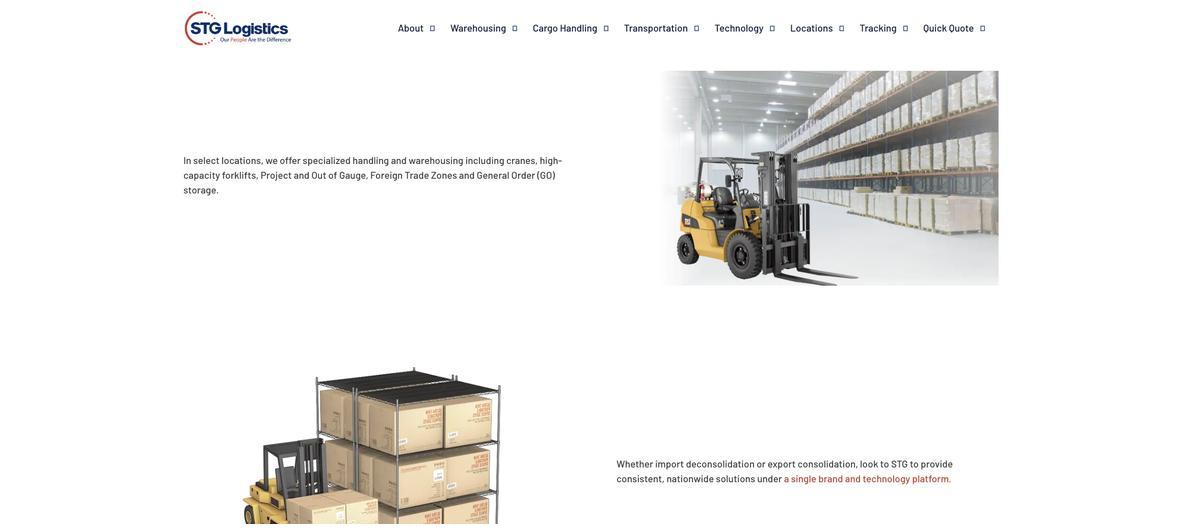 Task type: describe. For each thing, give the bounding box(es) containing it.
locations
[[791, 22, 833, 34]]

tracking link
[[860, 22, 924, 34]]

consistent,
[[617, 473, 665, 485]]

(go)
[[537, 169, 555, 181]]

look
[[861, 459, 879, 470]]

order
[[512, 169, 536, 181]]

deconsolidation
[[686, 459, 755, 470]]

nationwide
[[667, 473, 714, 485]]

technology
[[715, 22, 764, 34]]

and left out
[[294, 169, 310, 181]]

cranes,
[[507, 155, 538, 166]]

storage.
[[184, 184, 219, 196]]

locations,
[[222, 155, 264, 166]]

about
[[398, 22, 424, 34]]

warehousing
[[451, 22, 506, 34]]

quick quote link
[[924, 22, 1001, 34]]

general
[[477, 169, 510, 181]]

provide
[[921, 459, 953, 470]]

in select locations, we offer specialized handling and warehousing including cranes, high- capacity forklifts, project and out of gauge, foreign trade zones and general order (go) storage.
[[184, 155, 562, 196]]

tracking
[[860, 22, 897, 34]]

stg usa image
[[181, 0, 295, 60]]

we
[[266, 155, 278, 166]]

warehousing
[[409, 155, 464, 166]]

specialized
[[303, 155, 351, 166]]

gauge,
[[339, 169, 369, 181]]

forklift loading boxes. image
[[184, 368, 566, 525]]

forklift image
[[617, 71, 999, 286]]

capacity
[[184, 169, 220, 181]]

brand
[[819, 473, 844, 485]]

warehousing link
[[451, 22, 533, 34]]

out
[[312, 169, 327, 181]]



Task type: locate. For each thing, give the bounding box(es) containing it.
1 horizontal spatial to
[[910, 459, 919, 470]]

whether import deconsolidation or export consolidation, look to stg to provide consistent, nationwide solutions under
[[617, 459, 953, 485]]

stg
[[892, 459, 908, 470]]

under
[[758, 473, 782, 485]]

a
[[784, 473, 789, 485]]

quick quote
[[924, 22, 975, 34]]

or
[[757, 459, 766, 470]]

1 to from the left
[[881, 459, 890, 470]]

of
[[328, 169, 337, 181]]

and down look
[[845, 473, 861, 485]]

and up foreign
[[391, 155, 407, 166]]

quick
[[924, 22, 948, 34]]

whether
[[617, 459, 654, 470]]

solutions
[[716, 473, 756, 485]]

locations link
[[791, 22, 860, 34]]

in
[[184, 155, 191, 166]]

single
[[791, 473, 817, 485]]

transportation link
[[624, 22, 715, 34]]

0 horizontal spatial to
[[881, 459, 890, 470]]

a single brand and technology platform.
[[782, 473, 952, 485]]

export
[[768, 459, 796, 470]]

a single brand and technology platform. link
[[782, 473, 952, 485]]

import
[[656, 459, 684, 470]]

handling
[[560, 22, 598, 34]]

to
[[881, 459, 890, 470], [910, 459, 919, 470]]

quote
[[949, 22, 975, 34]]

consolidation,
[[798, 459, 859, 470]]

platform.
[[913, 473, 952, 485]]

and
[[391, 155, 407, 166], [294, 169, 310, 181], [459, 169, 475, 181], [845, 473, 861, 485]]

technology
[[863, 473, 911, 485]]

cargo handling link
[[533, 22, 624, 34]]

technology link
[[715, 22, 791, 34]]

project
[[261, 169, 292, 181]]

foreign
[[371, 169, 403, 181]]

zones
[[431, 169, 457, 181]]

cargo handling
[[533, 22, 598, 34]]

cargo
[[533, 22, 558, 34]]

and right "zones"
[[459, 169, 475, 181]]

high-
[[540, 155, 562, 166]]

2 to from the left
[[910, 459, 919, 470]]

select
[[193, 155, 220, 166]]

about link
[[398, 22, 451, 34]]

forklifts,
[[222, 169, 259, 181]]

offer
[[280, 155, 301, 166]]

including
[[466, 155, 505, 166]]

handling
[[353, 155, 389, 166]]

to up technology
[[881, 459, 890, 470]]

transportation
[[624, 22, 688, 34]]

trade
[[405, 169, 429, 181]]

to right stg
[[910, 459, 919, 470]]



Task type: vqa. For each thing, say whether or not it's contained in the screenshot.
'FOREIGN'
yes



